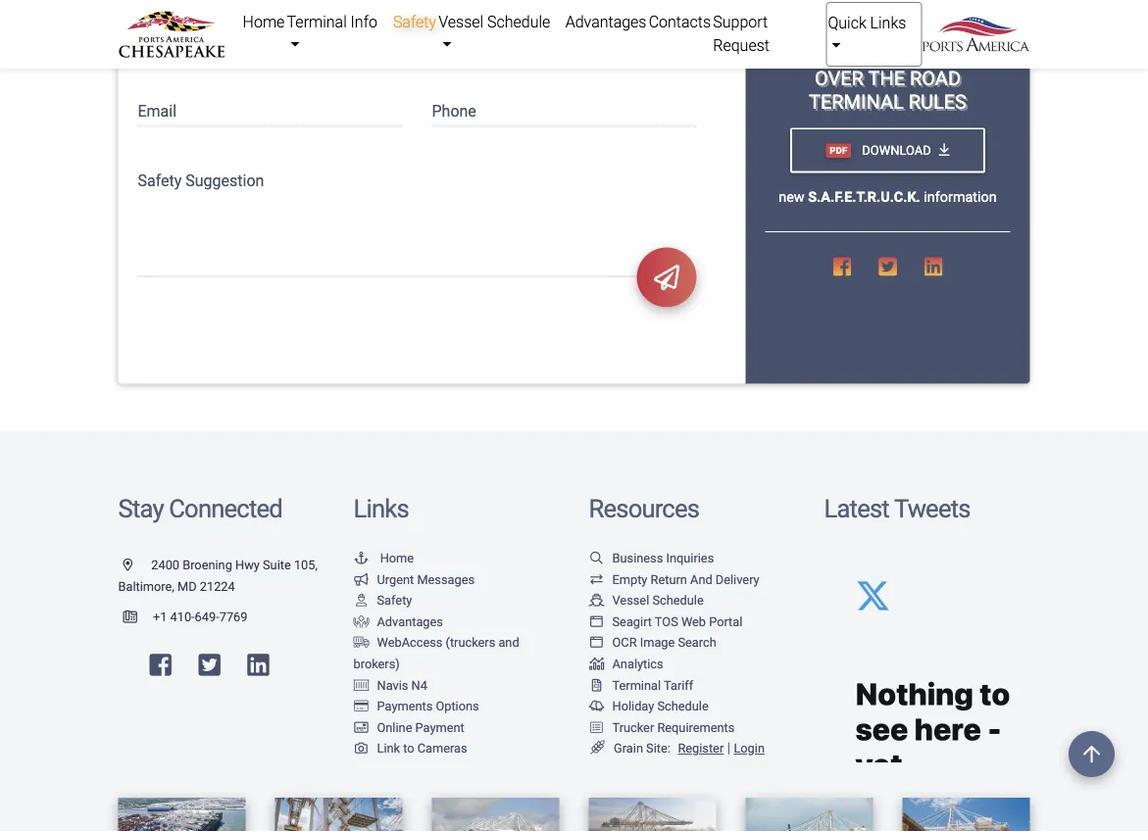 Task type: describe. For each thing, give the bounding box(es) containing it.
1 vertical spatial advantages link
[[353, 614, 443, 629]]

contacts link
[[648, 2, 712, 41]]

web
[[681, 614, 706, 629]]

home link for urgent messages link
[[353, 551, 414, 565]]

terminal info link
[[286, 2, 392, 65]]

and
[[498, 635, 519, 650]]

safety link for 'terminal info' link
[[392, 2, 437, 41]]

holiday schedule link
[[589, 699, 709, 714]]

home for home terminal info
[[243, 12, 285, 31]]

download
[[859, 143, 931, 158]]

baltimore,
[[118, 579, 174, 593]]

1 vertical spatial links
[[353, 494, 409, 524]]

info
[[351, 12, 377, 31]]

urgent messages
[[377, 572, 475, 587]]

2 vertical spatial safety
[[377, 593, 412, 608]]

hwy
[[235, 558, 260, 572]]

truck container image
[[353, 636, 369, 649]]

empty return and delivery
[[612, 572, 759, 587]]

site:
[[646, 741, 670, 756]]

last name
[[432, 32, 508, 51]]

information
[[924, 189, 997, 205]]

suggestion
[[186, 171, 264, 189]]

schedule for holiday
[[657, 699, 709, 714]]

+1 410-649-7769 link
[[118, 610, 247, 624]]

urgent
[[377, 572, 414, 587]]

Safety Suggestion text field
[[138, 158, 697, 277]]

login
[[734, 741, 765, 756]]

105,
[[294, 558, 318, 572]]

link
[[377, 741, 400, 756]]

2 name from the left
[[466, 32, 508, 51]]

(truckers
[[446, 635, 495, 650]]

last
[[432, 32, 462, 51]]

image
[[640, 635, 675, 650]]

messages
[[417, 572, 475, 587]]

safety for vessel
[[393, 12, 436, 31]]

request
[[713, 36, 769, 54]]

new s.a.f.e.t.r.u.c.k. information
[[779, 189, 997, 205]]

tos
[[655, 614, 678, 629]]

1 vertical spatial vessel schedule link
[[589, 593, 704, 608]]

trucker
[[612, 720, 654, 735]]

resources
[[589, 494, 699, 524]]

stay
[[118, 494, 163, 524]]

|
[[727, 740, 730, 756]]

broening
[[183, 558, 232, 572]]

navis n4
[[377, 678, 427, 692]]

terminal tariff
[[612, 678, 693, 692]]

inquiries
[[666, 551, 714, 565]]

md
[[177, 579, 197, 593]]

over the road terminal rules
[[809, 67, 967, 114]]

hand receiving image
[[353, 615, 369, 628]]

2400 broening hwy suite 105, baltimore, md 21224 link
[[118, 558, 318, 593]]

business
[[612, 551, 663, 565]]

tweets
[[894, 494, 970, 524]]

ocr image search link
[[589, 635, 716, 650]]

camera image
[[353, 742, 369, 755]]

link to cameras
[[377, 741, 467, 756]]

grain
[[614, 741, 643, 756]]

21224
[[200, 579, 235, 593]]

webaccess (truckers and brokers) link
[[353, 635, 519, 671]]

brokers)
[[353, 657, 400, 671]]

quick
[[828, 13, 866, 32]]

2400
[[151, 558, 179, 572]]

n4
[[411, 678, 427, 692]]

options
[[436, 699, 479, 714]]

ocr image search
[[612, 635, 716, 650]]

410-
[[170, 610, 195, 624]]

0 horizontal spatial terminal
[[287, 12, 347, 31]]

stay connected
[[118, 494, 282, 524]]

and
[[690, 572, 712, 587]]

0 vertical spatial schedule
[[487, 12, 550, 31]]

links inside quick links link
[[870, 13, 906, 32]]

go to top image
[[1069, 731, 1115, 777]]

portal
[[709, 614, 743, 629]]

contacts
[[649, 12, 711, 31]]

browser image
[[589, 615, 604, 628]]

home for home
[[380, 551, 414, 565]]

support request link
[[712, 2, 826, 65]]

webaccess (truckers and brokers)
[[353, 635, 519, 671]]

user hard hat image
[[353, 594, 369, 607]]

advantages for advantages contacts support request
[[565, 12, 646, 31]]

empty
[[612, 572, 647, 587]]

schedule for vessel
[[652, 593, 704, 608]]

browser image
[[589, 636, 604, 649]]

webaccess
[[377, 635, 442, 650]]



Task type: vqa. For each thing, say whether or not it's contained in the screenshot.
EIR on the right bottom of the page
no



Task type: locate. For each thing, give the bounding box(es) containing it.
ship image
[[589, 594, 604, 607]]

connected
[[169, 494, 282, 524]]

advantages link
[[564, 2, 648, 41], [353, 614, 443, 629]]

register
[[678, 741, 724, 756]]

online payment
[[377, 720, 464, 735]]

trucker requirements link
[[589, 720, 735, 735]]

linkedin image
[[924, 256, 943, 277], [247, 652, 269, 677]]

the
[[868, 67, 905, 90]]

name up email at the top of the page
[[138, 32, 180, 51]]

credit card front image
[[353, 721, 369, 734]]

advantages inside advantages contacts support request
[[565, 12, 646, 31]]

vessel
[[439, 12, 483, 31], [612, 593, 649, 608]]

terminal tariff link
[[589, 678, 693, 692]]

2400 broening hwy suite 105, baltimore, md 21224
[[118, 558, 318, 593]]

home link up email text box
[[242, 2, 286, 41]]

0 horizontal spatial name
[[138, 32, 180, 51]]

1 vertical spatial terminal
[[612, 678, 661, 692]]

latest
[[824, 494, 889, 524]]

arrow to bottom image
[[939, 143, 950, 157]]

advantages link up webaccess
[[353, 614, 443, 629]]

twitter square image
[[879, 256, 897, 277]]

safety down urgent
[[377, 593, 412, 608]]

search image
[[589, 552, 604, 564]]

0 horizontal spatial vessel schedule link
[[437, 2, 564, 65]]

login link
[[734, 741, 765, 756]]

quick links
[[828, 13, 906, 32]]

payment
[[415, 720, 464, 735]]

phone office image
[[123, 611, 153, 623]]

advantages contacts support request
[[565, 12, 769, 54]]

2 vertical spatial schedule
[[657, 699, 709, 714]]

safety link right info
[[392, 2, 437, 41]]

s.a.f.e.t.r.u.c.k.
[[808, 189, 920, 205]]

to
[[403, 741, 414, 756]]

1 horizontal spatial vessel
[[612, 593, 649, 608]]

register link
[[674, 741, 724, 756]]

1 vertical spatial vessel
[[612, 593, 649, 608]]

facebook square image
[[833, 256, 851, 277]]

1 horizontal spatial advantages
[[565, 12, 646, 31]]

+1
[[153, 610, 167, 624]]

email
[[138, 102, 177, 120]]

linkedin image right twitter square icon
[[247, 652, 269, 677]]

safety for suggestion
[[138, 171, 182, 189]]

exchange image
[[589, 573, 604, 585]]

advantages left contacts link
[[565, 12, 646, 31]]

1 horizontal spatial home
[[380, 551, 414, 565]]

safety link for urgent messages link
[[353, 593, 412, 608]]

schedule down the tariff on the right
[[657, 699, 709, 714]]

1 vertical spatial home
[[380, 551, 414, 565]]

holiday
[[612, 699, 654, 714]]

1 vertical spatial advantages
[[377, 614, 443, 629]]

0 vertical spatial linkedin image
[[924, 256, 943, 277]]

link to cameras link
[[353, 741, 467, 756]]

safety link down urgent
[[353, 593, 412, 608]]

home link
[[242, 2, 286, 41], [353, 551, 414, 565]]

online
[[377, 720, 412, 735]]

1 horizontal spatial links
[[870, 13, 906, 32]]

phone
[[432, 102, 476, 120]]

advantages link left the contacts
[[564, 2, 648, 41]]

1 name from the left
[[138, 32, 180, 51]]

links right quick
[[870, 13, 906, 32]]

1 vertical spatial linkedin image
[[247, 652, 269, 677]]

seagirt terminal image
[[790, 0, 986, 44]]

payments options link
[[353, 699, 479, 714]]

1 vertical spatial schedule
[[652, 593, 704, 608]]

safety up last
[[393, 12, 436, 31]]

payments
[[377, 699, 433, 714]]

0 vertical spatial vessel schedule link
[[437, 2, 564, 65]]

terminal
[[287, 12, 347, 31], [612, 678, 661, 692]]

payments options
[[377, 699, 479, 714]]

bells image
[[589, 700, 604, 712]]

Name text field
[[138, 20, 402, 58]]

+1 410-649-7769
[[153, 610, 247, 624]]

map marker alt image
[[123, 559, 148, 571]]

vessel up last name
[[439, 12, 483, 31]]

1 vertical spatial home link
[[353, 551, 414, 565]]

7769
[[219, 610, 247, 624]]

return
[[651, 572, 687, 587]]

0 horizontal spatial advantages link
[[353, 614, 443, 629]]

file invoice image
[[589, 679, 604, 691]]

over
[[815, 67, 864, 90]]

home link for 'terminal info' link
[[242, 2, 286, 41]]

business inquiries link
[[589, 551, 714, 565]]

0 horizontal spatial home link
[[242, 2, 286, 41]]

terminal left info
[[287, 12, 347, 31]]

links up anchor image
[[353, 494, 409, 524]]

advantages
[[565, 12, 646, 31], [377, 614, 443, 629]]

latest tweets
[[824, 494, 970, 524]]

vessel schedule
[[612, 593, 704, 608]]

home up urgent
[[380, 551, 414, 565]]

cameras
[[417, 741, 467, 756]]

safety vessel schedule
[[393, 12, 550, 31]]

list alt image
[[589, 721, 604, 734]]

safety
[[393, 12, 436, 31], [138, 171, 182, 189], [377, 593, 412, 608]]

navis
[[377, 678, 408, 692]]

vessel schedule link up phone
[[437, 2, 564, 65]]

analytics
[[612, 657, 663, 671]]

seagirt tos web portal
[[612, 614, 743, 629]]

delivery
[[716, 572, 759, 587]]

vessel schedule link up seagirt
[[589, 593, 704, 608]]

advantages for advantages
[[377, 614, 443, 629]]

pdf
[[830, 145, 847, 156]]

analytics image
[[589, 658, 604, 670]]

Email text field
[[138, 89, 402, 127]]

schedule up last name
[[487, 12, 550, 31]]

twitter square image
[[198, 652, 220, 677]]

safety left suggestion
[[138, 171, 182, 189]]

0 vertical spatial home link
[[242, 2, 286, 41]]

name down safety vessel schedule
[[466, 32, 508, 51]]

0 vertical spatial safety link
[[392, 2, 437, 41]]

1 horizontal spatial linkedin image
[[924, 256, 943, 277]]

search
[[678, 635, 716, 650]]

0 vertical spatial links
[[870, 13, 906, 32]]

vessel down the 'empty' at the bottom
[[612, 593, 649, 608]]

analytics link
[[589, 657, 663, 671]]

0 horizontal spatial vessel
[[439, 12, 483, 31]]

0 horizontal spatial linkedin image
[[247, 652, 269, 677]]

vessel schedule link
[[437, 2, 564, 65], [589, 593, 704, 608]]

0 horizontal spatial links
[[353, 494, 409, 524]]

0 horizontal spatial advantages
[[377, 614, 443, 629]]

0 vertical spatial home
[[243, 12, 285, 31]]

1 horizontal spatial advantages link
[[564, 2, 648, 41]]

home terminal info
[[243, 12, 377, 31]]

649-
[[195, 610, 219, 624]]

home link up urgent
[[353, 551, 414, 565]]

holiday schedule
[[612, 699, 709, 714]]

terminal down analytics
[[612, 678, 661, 692]]

0 vertical spatial safety
[[393, 12, 436, 31]]

home
[[243, 12, 285, 31], [380, 551, 414, 565]]

0 vertical spatial terminal
[[287, 12, 347, 31]]

anchor image
[[353, 552, 369, 564]]

1 vertical spatial safety
[[138, 171, 182, 189]]

schedule up seagirt tos web portal
[[652, 593, 704, 608]]

new
[[779, 189, 805, 205]]

home left 'terminal info' link
[[243, 12, 285, 31]]

seagirt tos web portal link
[[589, 614, 743, 629]]

business inquiries
[[612, 551, 714, 565]]

suite
[[263, 558, 291, 572]]

facebook square image
[[150, 652, 171, 677]]

linkedin image right twitter square image
[[924, 256, 943, 277]]

safety suggestion
[[138, 171, 264, 189]]

Last Name text field
[[432, 20, 697, 58]]

requirements
[[657, 720, 735, 735]]

wheat image
[[589, 741, 606, 755]]

1 horizontal spatial terminal
[[612, 678, 661, 692]]

tariff
[[664, 678, 693, 692]]

rules
[[909, 91, 967, 114]]

container storage image
[[353, 679, 369, 691]]

trucker requirements
[[612, 720, 735, 735]]

seagirt
[[612, 614, 652, 629]]

advantages up webaccess
[[377, 614, 443, 629]]

0 vertical spatial vessel
[[439, 12, 483, 31]]

0 vertical spatial advantages
[[565, 12, 646, 31]]

urgent messages link
[[353, 572, 475, 587]]

Phone text field
[[432, 89, 697, 127]]

1 vertical spatial safety link
[[353, 593, 412, 608]]

0 vertical spatial advantages link
[[564, 2, 648, 41]]

1 horizontal spatial home link
[[353, 551, 414, 565]]

0 horizontal spatial home
[[243, 12, 285, 31]]

navis n4 link
[[353, 678, 427, 692]]

grain site: register | login
[[614, 740, 765, 756]]

safety link
[[392, 2, 437, 41], [353, 593, 412, 608]]

1 horizontal spatial vessel schedule link
[[589, 593, 704, 608]]

quick links link
[[826, 2, 922, 67]]

bullhorn image
[[353, 573, 369, 585]]

1 horizontal spatial name
[[466, 32, 508, 51]]

credit card image
[[353, 700, 369, 712]]

terminal
[[809, 91, 904, 114]]



